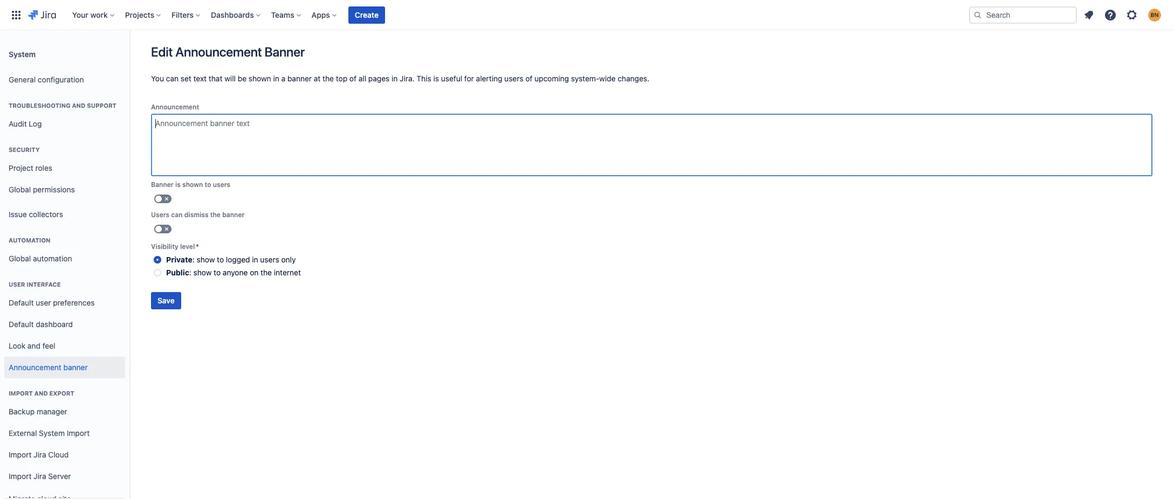 Task type: vqa. For each thing, say whether or not it's contained in the screenshot.
User
yes



Task type: describe. For each thing, give the bounding box(es) containing it.
your work button
[[69, 6, 119, 23]]

project roles
[[9, 163, 52, 172]]

sidebar navigation image
[[118, 43, 141, 65]]

create button
[[348, 6, 385, 23]]

apps
[[312, 10, 330, 19]]

visibility level *
[[151, 243, 199, 251]]

troubleshooting and support group
[[4, 91, 125, 138]]

0 vertical spatial announcement
[[175, 44, 262, 59]]

import and export group
[[4, 379, 125, 500]]

support
[[87, 102, 116, 109]]

the inside 'option group'
[[261, 268, 272, 277]]

external system import link
[[4, 423, 125, 445]]

set
[[181, 74, 191, 83]]

to for anyone
[[214, 268, 221, 277]]

1 horizontal spatial in
[[273, 74, 279, 83]]

appswitcher icon image
[[10, 8, 23, 21]]

system-
[[571, 74, 600, 83]]

global automation link
[[4, 248, 125, 270]]

all
[[359, 74, 366, 83]]

dashboards
[[211, 10, 254, 19]]

edit announcement banner
[[151, 44, 305, 59]]

teams
[[271, 10, 294, 19]]

security
[[9, 146, 40, 153]]

look and feel link
[[4, 336, 125, 357]]

preferences
[[53, 298, 95, 307]]

: for private
[[193, 255, 195, 264]]

text
[[193, 74, 207, 83]]

announcement banner
[[9, 363, 88, 372]]

backup
[[9, 407, 35, 416]]

global permissions link
[[4, 179, 125, 201]]

2 vertical spatial users
[[260, 255, 279, 264]]

and for look
[[27, 341, 40, 350]]

user
[[9, 281, 25, 288]]

issue
[[9, 210, 27, 219]]

export
[[49, 390, 74, 397]]

show for private
[[197, 255, 215, 264]]

for
[[465, 74, 474, 83]]

private
[[166, 255, 193, 264]]

cloud
[[48, 450, 69, 459]]

audit log
[[9, 119, 42, 128]]

jira for cloud
[[34, 450, 46, 459]]

global permissions
[[9, 185, 75, 194]]

default user preferences
[[9, 298, 95, 307]]

and for troubleshooting
[[72, 102, 85, 109]]

public : show to anyone on the internet
[[166, 268, 301, 277]]

import jira cloud link
[[4, 445, 125, 466]]

none radio inside 'option group'
[[154, 269, 161, 277]]

to for logged
[[217, 255, 224, 264]]

logged
[[226, 255, 250, 264]]

default dashboard
[[9, 320, 73, 329]]

you can set text that will be shown in a banner at the top of all pages in jira. this is useful for alerting users of upcoming system-wide changes.
[[151, 74, 650, 83]]

troubleshooting
[[9, 102, 70, 109]]

manager
[[37, 407, 67, 416]]

upcoming
[[535, 74, 569, 83]]

visibility
[[151, 243, 178, 251]]

import for import jira server
[[9, 472, 32, 481]]

0 horizontal spatial the
[[210, 211, 221, 219]]

projects button
[[122, 6, 165, 23]]

your profile and settings image
[[1149, 8, 1162, 21]]

0 horizontal spatial is
[[175, 181, 181, 189]]

to for users
[[205, 181, 211, 189]]

banner is shown to users
[[151, 181, 230, 189]]

anyone
[[223, 268, 248, 277]]

troubleshooting and support
[[9, 102, 116, 109]]

2 horizontal spatial users
[[505, 74, 524, 83]]

user interface
[[9, 281, 61, 288]]

external
[[9, 429, 37, 438]]

users can dismiss the banner
[[151, 211, 245, 219]]

collectors
[[29, 210, 63, 219]]

Search field
[[970, 6, 1077, 23]]

changes.
[[618, 74, 650, 83]]

1 horizontal spatial banner
[[265, 44, 305, 59]]

apps button
[[308, 6, 341, 23]]

pages
[[368, 74, 390, 83]]

announcement for announcement
[[151, 103, 199, 111]]

notifications image
[[1083, 8, 1096, 21]]

option group containing private
[[151, 254, 1153, 279]]

useful
[[441, 74, 462, 83]]

global for global permissions
[[9, 185, 31, 194]]

global automation
[[9, 254, 72, 263]]

import jira server
[[9, 472, 71, 481]]

that
[[209, 74, 223, 83]]

import jira server link
[[4, 466, 125, 488]]

1 vertical spatial shown
[[182, 181, 203, 189]]

default for default user preferences
[[9, 298, 34, 307]]

work
[[90, 10, 108, 19]]

feel
[[42, 341, 55, 350]]

filters
[[172, 10, 194, 19]]

top
[[336, 74, 348, 83]]

will
[[225, 74, 236, 83]]

import jira cloud
[[9, 450, 69, 459]]



Task type: locate. For each thing, give the bounding box(es) containing it.
2 jira from the top
[[34, 472, 46, 481]]

1 vertical spatial :
[[189, 268, 191, 277]]

global
[[9, 185, 31, 194], [9, 254, 31, 263]]

your
[[72, 10, 88, 19]]

2 vertical spatial and
[[34, 390, 48, 397]]

1 horizontal spatial system
[[39, 429, 65, 438]]

0 vertical spatial global
[[9, 185, 31, 194]]

2 horizontal spatial in
[[392, 74, 398, 83]]

automation group
[[4, 226, 125, 273]]

1 vertical spatial is
[[175, 181, 181, 189]]

import inside import jira server link
[[9, 472, 32, 481]]

0 vertical spatial users
[[505, 74, 524, 83]]

and inside group
[[72, 102, 85, 109]]

announcement for announcement banner
[[9, 363, 61, 372]]

0 horizontal spatial system
[[9, 49, 36, 59]]

public
[[166, 268, 189, 277]]

in
[[273, 74, 279, 83], [392, 74, 398, 83], [252, 255, 258, 264]]

banner right a
[[288, 74, 312, 83]]

1 vertical spatial users
[[213, 181, 230, 189]]

system inside 'import and export' group
[[39, 429, 65, 438]]

user interface group
[[4, 270, 125, 382]]

0 vertical spatial to
[[205, 181, 211, 189]]

1 horizontal spatial :
[[193, 255, 195, 264]]

look and feel
[[9, 341, 55, 350]]

1 vertical spatial banner
[[151, 181, 174, 189]]

and up backup manager
[[34, 390, 48, 397]]

1 horizontal spatial the
[[261, 268, 272, 277]]

import inside external system import link
[[67, 429, 90, 438]]

settings image
[[1126, 8, 1139, 21]]

1 vertical spatial can
[[171, 211, 183, 219]]

: down private
[[189, 268, 191, 277]]

default up 'look'
[[9, 320, 34, 329]]

and for import
[[34, 390, 48, 397]]

to left anyone
[[214, 268, 221, 277]]

system down 'manager' at the bottom left
[[39, 429, 65, 438]]

banner
[[288, 74, 312, 83], [222, 211, 245, 219], [63, 363, 88, 372]]

private : show to logged in users only
[[166, 255, 296, 264]]

option group
[[151, 254, 1153, 279]]

audit
[[9, 119, 27, 128]]

1 global from the top
[[9, 185, 31, 194]]

in up on
[[252, 255, 258, 264]]

and left the feel at the bottom left of page
[[27, 341, 40, 350]]

dashboards button
[[208, 6, 265, 23]]

dashboard
[[36, 320, 73, 329]]

1 vertical spatial show
[[193, 268, 212, 277]]

banner
[[0, 0, 1175, 30]]

in left "jira."
[[392, 74, 398, 83]]

0 vertical spatial :
[[193, 255, 195, 264]]

2 global from the top
[[9, 254, 31, 263]]

users right alerting
[[505, 74, 524, 83]]

import and export
[[9, 390, 74, 397]]

primary element
[[6, 0, 970, 30]]

the right dismiss
[[210, 211, 221, 219]]

import for import jira cloud
[[9, 450, 32, 459]]

permissions
[[33, 185, 75, 194]]

2 horizontal spatial the
[[323, 74, 334, 83]]

announcement banner link
[[4, 357, 125, 379]]

0 horizontal spatial :
[[189, 268, 191, 277]]

global inside security group
[[9, 185, 31, 194]]

1 horizontal spatial banner
[[222, 211, 245, 219]]

can
[[166, 74, 179, 83], [171, 211, 183, 219]]

and inside "link"
[[27, 341, 40, 350]]

global for global automation
[[9, 254, 31, 263]]

security group
[[4, 135, 125, 204]]

shown
[[249, 74, 271, 83], [182, 181, 203, 189]]

0 horizontal spatial in
[[252, 255, 258, 264]]

2 vertical spatial to
[[214, 268, 221, 277]]

you
[[151, 74, 164, 83]]

on
[[250, 268, 259, 277]]

: down level
[[193, 255, 195, 264]]

automation
[[33, 254, 72, 263]]

1 vertical spatial global
[[9, 254, 31, 263]]

shown up dismiss
[[182, 181, 203, 189]]

your work
[[72, 10, 108, 19]]

banner up a
[[265, 44, 305, 59]]

wide
[[600, 74, 616, 83]]

0 horizontal spatial banner
[[63, 363, 88, 372]]

2 default from the top
[[9, 320, 34, 329]]

2 of from the left
[[526, 74, 533, 83]]

0 vertical spatial and
[[72, 102, 85, 109]]

1 vertical spatial default
[[9, 320, 34, 329]]

and left support
[[72, 102, 85, 109]]

save button
[[151, 292, 181, 310]]

global down project
[[9, 185, 31, 194]]

the right on
[[261, 268, 272, 277]]

alerting
[[476, 74, 503, 83]]

import inside import jira cloud link
[[9, 450, 32, 459]]

the
[[323, 74, 334, 83], [210, 211, 221, 219], [261, 268, 272, 277]]

None radio
[[154, 256, 161, 264]]

log
[[29, 119, 42, 128]]

search image
[[974, 11, 982, 19]]

at
[[314, 74, 321, 83]]

server
[[48, 472, 71, 481]]

can for dismiss
[[171, 211, 183, 219]]

0 horizontal spatial shown
[[182, 181, 203, 189]]

system up general
[[9, 49, 36, 59]]

to left logged
[[217, 255, 224, 264]]

general configuration
[[9, 75, 84, 84]]

jira for server
[[34, 472, 46, 481]]

default for default dashboard
[[9, 320, 34, 329]]

0 horizontal spatial banner
[[151, 181, 174, 189]]

can right users
[[171, 211, 183, 219]]

2 vertical spatial the
[[261, 268, 272, 277]]

2 vertical spatial banner
[[63, 363, 88, 372]]

edit
[[151, 44, 173, 59]]

2 horizontal spatial banner
[[288, 74, 312, 83]]

banner right dismiss
[[222, 211, 245, 219]]

save
[[158, 296, 175, 305]]

of
[[350, 74, 357, 83], [526, 74, 533, 83]]

import down import jira cloud
[[9, 472, 32, 481]]

jira.
[[400, 74, 415, 83]]

: for public
[[189, 268, 191, 277]]

banner inside 'link'
[[63, 363, 88, 372]]

1 vertical spatial jira
[[34, 472, 46, 481]]

shown right be
[[249, 74, 271, 83]]

0 vertical spatial the
[[323, 74, 334, 83]]

global inside automation group
[[9, 254, 31, 263]]

can left set
[[166, 74, 179, 83]]

0 vertical spatial banner
[[288, 74, 312, 83]]

announcement up that
[[175, 44, 262, 59]]

1 vertical spatial announcement
[[151, 103, 199, 111]]

dismiss
[[184, 211, 209, 219]]

1 default from the top
[[9, 298, 34, 307]]

1 vertical spatial and
[[27, 341, 40, 350]]

1 horizontal spatial is
[[434, 74, 439, 83]]

jira left server
[[34, 472, 46, 481]]

audit log link
[[4, 113, 125, 135]]

announcement down look and feel
[[9, 363, 61, 372]]

this
[[417, 74, 431, 83]]

user
[[36, 298, 51, 307]]

0 vertical spatial banner
[[265, 44, 305, 59]]

help image
[[1104, 8, 1117, 21]]

import down 'backup manager' link
[[67, 429, 90, 438]]

banner containing your work
[[0, 0, 1175, 30]]

default user preferences link
[[4, 292, 125, 314]]

project
[[9, 163, 33, 172]]

0 vertical spatial shown
[[249, 74, 271, 83]]

import for import and export
[[9, 390, 33, 397]]

interface
[[27, 281, 61, 288]]

can for set
[[166, 74, 179, 83]]

of left all on the left of page
[[350, 74, 357, 83]]

level
[[180, 243, 195, 251]]

only
[[281, 255, 296, 264]]

jira image
[[28, 8, 56, 21], [28, 8, 56, 21]]

announcement inside 'link'
[[9, 363, 61, 372]]

1 jira from the top
[[34, 450, 46, 459]]

0 vertical spatial jira
[[34, 450, 46, 459]]

a
[[281, 74, 286, 83]]

global down automation in the top left of the page
[[9, 254, 31, 263]]

None radio
[[154, 269, 161, 277]]

import down external
[[9, 450, 32, 459]]

is up users can dismiss the banner
[[175, 181, 181, 189]]

0 vertical spatial can
[[166, 74, 179, 83]]

none radio inside 'option group'
[[154, 256, 161, 264]]

Announcement text field
[[151, 114, 1153, 176]]

show right 'public'
[[193, 268, 212, 277]]

1 horizontal spatial users
[[260, 255, 279, 264]]

jira
[[34, 450, 46, 459], [34, 472, 46, 481]]

of left upcoming
[[526, 74, 533, 83]]

1 vertical spatial to
[[217, 255, 224, 264]]

general configuration link
[[4, 69, 125, 91]]

create
[[355, 10, 379, 19]]

show down * at left
[[197, 255, 215, 264]]

the right at
[[323, 74, 334, 83]]

banner down look and feel "link"
[[63, 363, 88, 372]]

import up "backup"
[[9, 390, 33, 397]]

users up users can dismiss the banner
[[213, 181, 230, 189]]

banner up users
[[151, 181, 174, 189]]

show for public
[[193, 268, 212, 277]]

0 vertical spatial is
[[434, 74, 439, 83]]

projects
[[125, 10, 154, 19]]

is right this
[[434, 74, 439, 83]]

teams button
[[268, 6, 305, 23]]

automation
[[9, 237, 50, 244]]

configuration
[[38, 75, 84, 84]]

1 horizontal spatial of
[[526, 74, 533, 83]]

default down user
[[9, 298, 34, 307]]

to
[[205, 181, 211, 189], [217, 255, 224, 264], [214, 268, 221, 277]]

default dashboard link
[[4, 314, 125, 336]]

announcement
[[175, 44, 262, 59], [151, 103, 199, 111], [9, 363, 61, 372]]

0 vertical spatial default
[[9, 298, 34, 307]]

0 horizontal spatial users
[[213, 181, 230, 189]]

0 vertical spatial system
[[9, 49, 36, 59]]

2 vertical spatial announcement
[[9, 363, 61, 372]]

filters button
[[168, 6, 205, 23]]

jira left cloud on the left of page
[[34, 450, 46, 459]]

users
[[505, 74, 524, 83], [213, 181, 230, 189], [260, 255, 279, 264]]

to up users can dismiss the banner
[[205, 181, 211, 189]]

0 horizontal spatial of
[[350, 74, 357, 83]]

internet
[[274, 268, 301, 277]]

backup manager link
[[4, 401, 125, 423]]

users left "only"
[[260, 255, 279, 264]]

1 horizontal spatial shown
[[249, 74, 271, 83]]

*
[[196, 243, 199, 251]]

look
[[9, 341, 25, 350]]

issue collectors link
[[4, 204, 125, 226]]

1 vertical spatial banner
[[222, 211, 245, 219]]

1 of from the left
[[350, 74, 357, 83]]

project roles link
[[4, 158, 125, 179]]

and inside group
[[34, 390, 48, 397]]

users
[[151, 211, 170, 219]]

1 vertical spatial the
[[210, 211, 221, 219]]

in left a
[[273, 74, 279, 83]]

announcement down set
[[151, 103, 199, 111]]

0 vertical spatial show
[[197, 255, 215, 264]]

1 vertical spatial system
[[39, 429, 65, 438]]

default
[[9, 298, 34, 307], [9, 320, 34, 329]]



